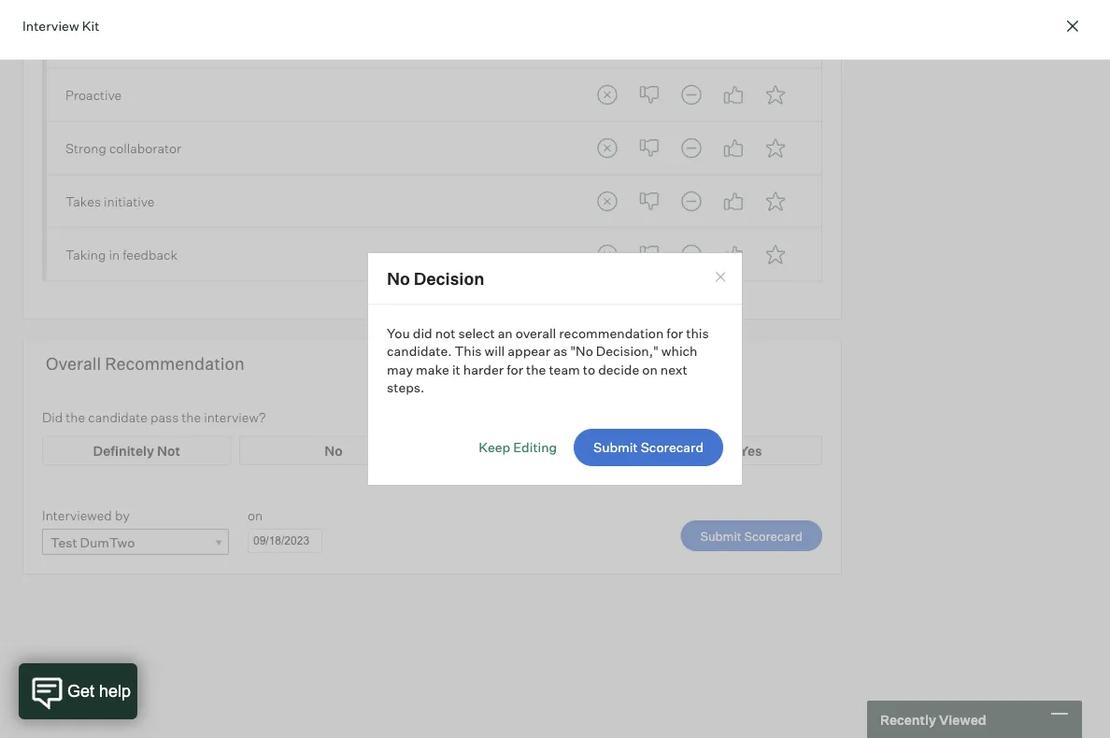 Task type: locate. For each thing, give the bounding box(es) containing it.
interview kit
[[22, 17, 99, 34]]

2 strong yes image from the top
[[757, 76, 794, 113]]

the right pass on the bottom left of page
[[182, 409, 201, 426]]

yes right keep
[[519, 442, 542, 459]]

definitely not image
[[589, 129, 626, 167], [589, 236, 626, 273]]

0 vertical spatial on
[[642, 361, 658, 378]]

0 vertical spatial strong
[[65, 140, 106, 156]]

1 yes from the left
[[519, 442, 542, 459]]

no decision dialog
[[367, 252, 743, 486]]

strong collaborator
[[65, 140, 181, 156]]

3 no image from the top
[[631, 183, 668, 220]]

scorecard inside button
[[641, 439, 704, 456]]

2 vertical spatial no image
[[631, 183, 668, 220]]

definitely not image for initiative
[[589, 183, 626, 220]]

submit scorecard for submit scorecard link
[[700, 529, 803, 543]]

takes
[[65, 193, 101, 209]]

strong yes image for takes initiative
[[757, 183, 794, 220]]

yes image for about
[[715, 23, 752, 60]]

mixed image for strong collaborator
[[673, 129, 710, 167]]

"no
[[570, 343, 593, 359]]

did the candidate pass the interview?
[[42, 409, 266, 426]]

no inside no decision dialog
[[387, 268, 410, 289]]

0 vertical spatial yes image
[[715, 23, 752, 60]]

0 vertical spatial no image
[[631, 76, 668, 113]]

0 horizontal spatial strong
[[65, 140, 106, 156]]

1 vertical spatial yes image
[[715, 76, 752, 113]]

recently viewed
[[880, 711, 986, 728]]

1 vertical spatial no
[[325, 442, 343, 459]]

1 horizontal spatial on
[[642, 361, 658, 378]]

4 strong yes button from the top
[[757, 183, 794, 220]]

2 no image from the top
[[631, 129, 668, 167]]

on
[[642, 361, 658, 378], [248, 508, 263, 524]]

1 definitely not button from the top
[[589, 23, 626, 60]]

submit for submit scorecard link
[[700, 529, 742, 543]]

0 vertical spatial yes image
[[715, 183, 752, 220]]

scorecard for submit scorecard button
[[641, 439, 704, 456]]

5 yes button from the top
[[715, 236, 752, 273]]

strong up submit scorecard link
[[693, 442, 737, 459]]

None text field
[[248, 529, 322, 553]]

3 tab list from the top
[[589, 129, 794, 167]]

1 vertical spatial strong yes image
[[757, 183, 794, 220]]

1 no button from the top
[[631, 23, 668, 60]]

close image
[[713, 270, 728, 284]]

submit scorecard
[[593, 439, 704, 456], [700, 529, 803, 543]]

1 vertical spatial definitely not image
[[589, 76, 626, 113]]

it
[[452, 361, 460, 378]]

editing
[[513, 439, 557, 456]]

this
[[455, 343, 482, 359]]

1 vertical spatial for
[[507, 361, 523, 378]]

3 mixed button from the top
[[673, 129, 710, 167]]

4 no button from the top
[[631, 183, 668, 220]]

0 vertical spatial mixed image
[[673, 23, 710, 60]]

1 yes image from the top
[[715, 23, 752, 60]]

3 strong yes button from the top
[[757, 129, 794, 167]]

yes button for collaborator
[[715, 129, 752, 167]]

1 mixed image from the top
[[673, 23, 710, 60]]

strong for strong yes
[[693, 442, 737, 459]]

for up which
[[667, 325, 683, 341]]

1 definitely not image from the top
[[589, 23, 626, 60]]

the right did
[[66, 409, 85, 426]]

strong yes image for strong collaborator
[[757, 129, 794, 167]]

for
[[667, 325, 683, 341], [507, 361, 523, 378]]

1 mixed image from the top
[[673, 76, 710, 113]]

3 strong yes image from the top
[[757, 236, 794, 273]]

1 vertical spatial submit scorecard
[[700, 529, 803, 543]]

0 vertical spatial strong yes image
[[757, 129, 794, 167]]

definitely not button for collaborator
[[589, 129, 626, 167]]

mixed button
[[673, 23, 710, 60], [673, 76, 710, 113], [673, 129, 710, 167], [673, 183, 710, 220], [673, 236, 710, 273]]

2 vertical spatial mixed image
[[673, 183, 710, 220]]

no
[[387, 268, 410, 289], [325, 442, 343, 459]]

no image for passionate about our mission
[[631, 23, 668, 60]]

collaborator
[[109, 140, 181, 156]]

strong up takes
[[65, 140, 106, 156]]

select
[[458, 325, 495, 341]]

1 yes button from the top
[[715, 23, 752, 60]]

5 definitely not button from the top
[[589, 236, 626, 273]]

2 mixed image from the top
[[673, 236, 710, 273]]

in
[[109, 246, 120, 263]]

2 definitely not image from the top
[[589, 76, 626, 113]]

2 vertical spatial yes image
[[715, 129, 752, 167]]

0 vertical spatial no
[[387, 268, 410, 289]]

0 horizontal spatial yes
[[519, 442, 542, 459]]

1 vertical spatial scorecard
[[744, 529, 803, 543]]

strong yes image for passionate about our mission
[[757, 23, 794, 60]]

the inside you did not select an overall recommendation for this candidate. this will appear as "no decision," which may make it harder for the team to decide on next steps.
[[526, 361, 546, 378]]

3 yes image from the top
[[715, 129, 752, 167]]

initiative
[[104, 193, 155, 209]]

candidate.
[[387, 343, 452, 359]]

strong
[[65, 140, 106, 156], [693, 442, 737, 459]]

yes button for about
[[715, 23, 752, 60]]

2 vertical spatial definitely not image
[[589, 183, 626, 220]]

1 vertical spatial mixed image
[[673, 236, 710, 273]]

submit scorecard down next on the right
[[593, 439, 704, 456]]

yes button
[[715, 23, 752, 60], [715, 76, 752, 113], [715, 129, 752, 167], [715, 183, 752, 220], [715, 236, 752, 273]]

interviewed by
[[42, 508, 130, 524]]

definitely not
[[93, 442, 180, 459]]

overall recommendation
[[46, 353, 245, 374]]

1 definitely not image from the top
[[589, 129, 626, 167]]

0 vertical spatial scorecard
[[641, 439, 704, 456]]

keep
[[479, 439, 510, 456]]

5 mixed button from the top
[[673, 236, 710, 273]]

3 mixed image from the top
[[673, 183, 710, 220]]

2 mixed image from the top
[[673, 129, 710, 167]]

4 definitely not button from the top
[[589, 183, 626, 220]]

submit down the decide
[[593, 439, 638, 456]]

2 strong yes image from the top
[[757, 183, 794, 220]]

yes up submit scorecard link
[[739, 442, 762, 459]]

tab list for collaborator
[[589, 129, 794, 167]]

0 horizontal spatial no
[[325, 442, 343, 459]]

tab list
[[589, 23, 794, 60], [589, 76, 794, 113], [589, 129, 794, 167], [589, 183, 794, 220], [589, 236, 794, 273]]

4 tab list from the top
[[589, 183, 794, 220]]

0 horizontal spatial submit
[[593, 439, 638, 456]]

4 mixed button from the top
[[673, 183, 710, 220]]

1 strong yes image from the top
[[757, 23, 794, 60]]

mixed image
[[673, 76, 710, 113], [673, 236, 710, 273]]

1 vertical spatial strong yes image
[[757, 76, 794, 113]]

taking
[[65, 246, 106, 263]]

this
[[686, 325, 709, 341]]

to
[[583, 361, 595, 378]]

yes image for takes initiative
[[715, 183, 752, 220]]

1 vertical spatial submit
[[700, 529, 742, 543]]

0 vertical spatial mixed image
[[673, 76, 710, 113]]

decision
[[414, 268, 484, 289]]

0 horizontal spatial scorecard
[[641, 439, 704, 456]]

passionate about our mission
[[65, 33, 241, 50]]

keep editing link
[[479, 439, 557, 456]]

0 vertical spatial strong yes image
[[757, 23, 794, 60]]

which
[[661, 343, 698, 359]]

no image for collaborator
[[631, 129, 668, 167]]

make
[[416, 361, 449, 378]]

scorecard
[[641, 439, 704, 456], [744, 529, 803, 543]]

no for no
[[325, 442, 343, 459]]

submit scorecard for submit scorecard button
[[593, 439, 704, 456]]

no button for about
[[631, 23, 668, 60]]

the
[[526, 361, 546, 378], [66, 409, 85, 426], [182, 409, 201, 426]]

the down "appear"
[[526, 361, 546, 378]]

mixed image for taking in feedback
[[673, 236, 710, 273]]

submit down strong yes
[[700, 529, 742, 543]]

1 horizontal spatial submit
[[700, 529, 742, 543]]

definitely
[[93, 442, 154, 459]]

0 horizontal spatial the
[[66, 409, 85, 426]]

0 vertical spatial submit scorecard
[[593, 439, 704, 456]]

submit scorecard down strong yes
[[700, 529, 803, 543]]

harder
[[463, 361, 504, 378]]

1 vertical spatial strong
[[693, 442, 737, 459]]

1 horizontal spatial no
[[387, 268, 410, 289]]

close image
[[1061, 15, 1084, 37]]

yes button for in
[[715, 236, 752, 273]]

no button
[[631, 23, 668, 60], [631, 76, 668, 113], [631, 129, 668, 167], [631, 183, 668, 220], [631, 236, 668, 273]]

viewed
[[939, 711, 986, 728]]

submit for submit scorecard button
[[593, 439, 638, 456]]

strong yes image
[[757, 129, 794, 167], [757, 183, 794, 220], [757, 236, 794, 273]]

decide
[[598, 361, 639, 378]]

1 yes image from the top
[[715, 183, 752, 220]]

no image for initiative
[[631, 183, 668, 220]]

test dumtwo
[[50, 534, 135, 551]]

1 mixed button from the top
[[673, 23, 710, 60]]

0 vertical spatial definitely not image
[[589, 23, 626, 60]]

0 vertical spatial definitely not image
[[589, 129, 626, 167]]

3 definitely not button from the top
[[589, 129, 626, 167]]

submit scorecard inside button
[[593, 439, 704, 456]]

1 horizontal spatial scorecard
[[744, 529, 803, 543]]

1 horizontal spatial yes
[[739, 442, 762, 459]]

2 no image from the top
[[631, 236, 668, 273]]

an
[[498, 325, 513, 341]]

0 vertical spatial submit
[[593, 439, 638, 456]]

mixed image for proactive
[[673, 76, 710, 113]]

definitely not button
[[589, 23, 626, 60], [589, 76, 626, 113], [589, 129, 626, 167], [589, 183, 626, 220], [589, 236, 626, 273]]

for down "appear"
[[507, 361, 523, 378]]

5 strong yes button from the top
[[757, 236, 794, 273]]

1 vertical spatial yes image
[[715, 236, 752, 273]]

3 definitely not image from the top
[[589, 183, 626, 220]]

1 vertical spatial mixed image
[[673, 129, 710, 167]]

1 strong yes button from the top
[[757, 23, 794, 60]]

1 no image from the top
[[631, 23, 668, 60]]

on inside you did not select an overall recommendation for this candidate. this will appear as "no decision," which may make it harder for the team to decide on next steps.
[[642, 361, 658, 378]]

definitely not button for in
[[589, 236, 626, 273]]

yes
[[519, 442, 542, 459], [739, 442, 762, 459]]

yes image
[[715, 23, 752, 60], [715, 76, 752, 113], [715, 129, 752, 167]]

no button for initiative
[[631, 183, 668, 220]]

next
[[660, 361, 687, 378]]

1 tab list from the top
[[589, 23, 794, 60]]

interviewed
[[42, 508, 112, 524]]

1 vertical spatial definitely not image
[[589, 236, 626, 273]]

overall
[[46, 353, 101, 374]]

2 definitely not image from the top
[[589, 236, 626, 273]]

1 no image from the top
[[631, 76, 668, 113]]

dumtwo
[[80, 534, 135, 551]]

3 no button from the top
[[631, 129, 668, 167]]

strong yes image
[[757, 23, 794, 60], [757, 76, 794, 113]]

3 yes button from the top
[[715, 129, 752, 167]]

1 vertical spatial no image
[[631, 236, 668, 273]]

interview
[[22, 17, 79, 34]]

yes image
[[715, 183, 752, 220], [715, 236, 752, 273]]

tab list for initiative
[[589, 183, 794, 220]]

definitely not button for about
[[589, 23, 626, 60]]

0 vertical spatial for
[[667, 325, 683, 341]]

no image
[[631, 76, 668, 113], [631, 129, 668, 167], [631, 183, 668, 220]]

submit inside button
[[593, 439, 638, 456]]

mission
[[194, 33, 241, 50]]

0 vertical spatial no image
[[631, 23, 668, 60]]

1 horizontal spatial strong
[[693, 442, 737, 459]]

1 horizontal spatial the
[[182, 409, 201, 426]]

appear
[[508, 343, 551, 359]]

strong yes button
[[757, 23, 794, 60], [757, 76, 794, 113], [757, 129, 794, 167], [757, 183, 794, 220], [757, 236, 794, 273]]

2 vertical spatial strong yes image
[[757, 236, 794, 273]]

keep editing
[[479, 439, 557, 456]]

2 yes image from the top
[[715, 236, 752, 273]]

our
[[172, 33, 192, 50]]

1 vertical spatial no image
[[631, 129, 668, 167]]

mixed image
[[673, 23, 710, 60], [673, 129, 710, 167], [673, 183, 710, 220]]

5 tab list from the top
[[589, 236, 794, 273]]

1 vertical spatial on
[[248, 508, 263, 524]]

2 mixed button from the top
[[673, 76, 710, 113]]

0 horizontal spatial for
[[507, 361, 523, 378]]

no image
[[631, 23, 668, 60], [631, 236, 668, 273]]

definitely not image for about
[[589, 23, 626, 60]]

1 strong yes image from the top
[[757, 129, 794, 167]]

5 no button from the top
[[631, 236, 668, 273]]

definitely not image
[[589, 23, 626, 60], [589, 76, 626, 113], [589, 183, 626, 220]]

2 strong yes button from the top
[[757, 76, 794, 113]]

2 horizontal spatial the
[[526, 361, 546, 378]]

may
[[387, 361, 413, 378]]

4 yes button from the top
[[715, 183, 752, 220]]

scorecard for submit scorecard link
[[744, 529, 803, 543]]

submit
[[593, 439, 638, 456], [700, 529, 742, 543]]

test dumtwo link
[[42, 529, 229, 556]]



Task type: describe. For each thing, give the bounding box(es) containing it.
interview?
[[204, 409, 266, 426]]

takes initiative
[[65, 193, 155, 209]]

team
[[549, 361, 580, 378]]

mixed button for in
[[673, 236, 710, 273]]

no image for taking in feedback
[[631, 236, 668, 273]]

definitely not button for initiative
[[589, 183, 626, 220]]

proactive
[[65, 87, 122, 103]]

strong for strong collaborator
[[65, 140, 106, 156]]

you
[[387, 325, 410, 341]]

2 yes image from the top
[[715, 76, 752, 113]]

2 no button from the top
[[631, 76, 668, 113]]

0 horizontal spatial on
[[248, 508, 263, 524]]

test
[[50, 534, 77, 551]]

strong yes
[[693, 442, 762, 459]]

overall
[[516, 325, 556, 341]]

as
[[553, 343, 567, 359]]

did
[[42, 409, 63, 426]]

recommendation
[[559, 325, 664, 341]]

strong yes image for proactive
[[757, 76, 794, 113]]

strong yes image for taking in feedback
[[757, 236, 794, 273]]

yes image for collaborator
[[715, 129, 752, 167]]

tab list for in
[[589, 236, 794, 273]]

taking in feedback
[[65, 246, 178, 263]]

tab list for about
[[589, 23, 794, 60]]

kit
[[82, 17, 99, 34]]

mixed button for initiative
[[673, 183, 710, 220]]

candidate
[[88, 409, 148, 426]]

no decision
[[387, 268, 484, 289]]

no button for in
[[631, 236, 668, 273]]

2 yes from the left
[[739, 442, 762, 459]]

yes image for taking in feedback
[[715, 236, 752, 273]]

passionate
[[65, 33, 131, 50]]

will
[[485, 343, 505, 359]]

2 definitely not button from the top
[[589, 76, 626, 113]]

no for no decision
[[387, 268, 410, 289]]

did
[[413, 325, 432, 341]]

strong yes button for about
[[757, 23, 794, 60]]

yes button for initiative
[[715, 183, 752, 220]]

definitely not image for strong collaborator
[[589, 129, 626, 167]]

by
[[115, 508, 130, 524]]

submit scorecard button
[[574, 429, 723, 466]]

mixed image for passionate about our mission
[[673, 23, 710, 60]]

no button for collaborator
[[631, 129, 668, 167]]

recently
[[880, 711, 936, 728]]

2 tab list from the top
[[589, 76, 794, 113]]

pass
[[151, 409, 179, 426]]

2 yes button from the top
[[715, 76, 752, 113]]

mixed image for takes initiative
[[673, 183, 710, 220]]

recommendation
[[105, 353, 245, 374]]

decision,"
[[596, 343, 659, 359]]

not
[[435, 325, 455, 341]]

strong yes button for initiative
[[757, 183, 794, 220]]

strong yes button for collaborator
[[757, 129, 794, 167]]

not
[[157, 442, 180, 459]]

steps.
[[387, 379, 425, 396]]

submit scorecard link
[[681, 521, 822, 551]]

feedback
[[123, 246, 178, 263]]

you did not select an overall recommendation for this candidate. this will appear as "no decision," which may make it harder for the team to decide on next steps.
[[387, 325, 709, 396]]

1 horizontal spatial for
[[667, 325, 683, 341]]

mixed button for about
[[673, 23, 710, 60]]

about
[[134, 33, 169, 50]]

mixed button for collaborator
[[673, 129, 710, 167]]

strong yes button for in
[[757, 236, 794, 273]]

definitely not image for taking in feedback
[[589, 236, 626, 273]]



Task type: vqa. For each thing, say whether or not it's contained in the screenshot.
to
yes



